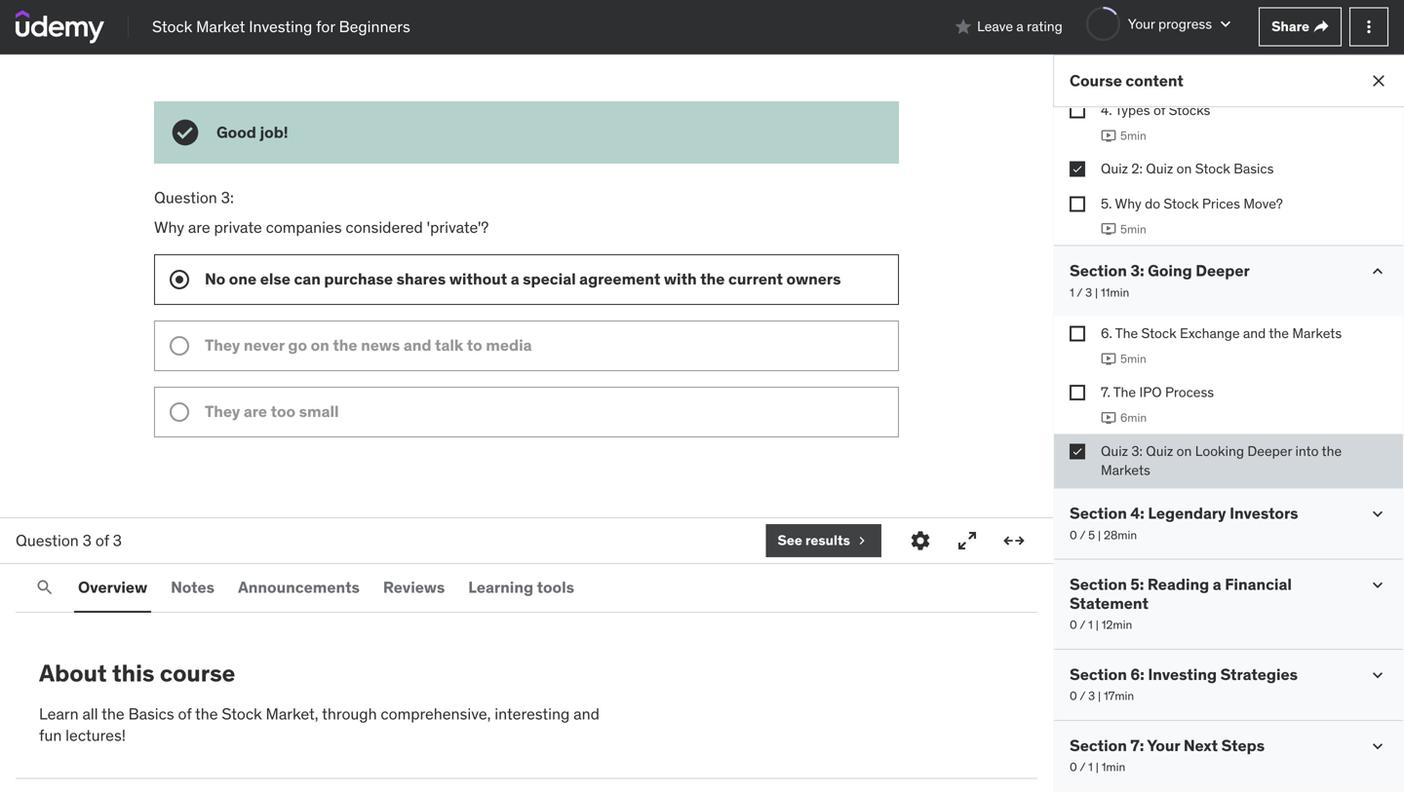 Task type: describe. For each thing, give the bounding box(es) containing it.
statement
[[1070, 594, 1149, 614]]

basics inside the sidebar element
[[1234, 160, 1274, 178]]

notes button
[[167, 565, 219, 611]]

6.
[[1101, 325, 1113, 342]]

go
[[288, 335, 307, 355]]

without
[[449, 269, 507, 289]]

all
[[82, 704, 98, 724]]

12min
[[1102, 618, 1132, 633]]

close course content sidebar image
[[1369, 71, 1389, 91]]

section 5: reading a financial statement button
[[1070, 575, 1353, 614]]

a inside button
[[1017, 18, 1024, 35]]

interesting
[[495, 704, 570, 724]]

basics inside learn all the basics of the stock market, through comprehensive, interesting and fun lectures!
[[128, 704, 174, 724]]

3: for quiz
[[1132, 443, 1143, 460]]

of inside learn all the basics of the stock market, through comprehensive, interesting and fun lectures!
[[178, 704, 192, 724]]

investors
[[1230, 504, 1299, 524]]

play types of stocks image
[[1101, 128, 1117, 144]]

reviews
[[383, 578, 445, 598]]

expanded view image
[[1002, 530, 1026, 553]]

results
[[805, 532, 850, 550]]

share button
[[1259, 7, 1342, 46]]

stock up prices
[[1195, 160, 1231, 178]]

quiz down 6min
[[1146, 443, 1173, 460]]

strategies
[[1221, 665, 1298, 685]]

leave
[[977, 18, 1013, 35]]

/ for section 4: legendary investors
[[1080, 528, 1086, 543]]

5:
[[1131, 575, 1144, 595]]

settings image
[[909, 530, 932, 553]]

| for section 4: legendary investors
[[1098, 528, 1101, 543]]

1 inside section 5: reading a financial statement 0 / 1 | 12min
[[1088, 618, 1093, 633]]

job!
[[260, 122, 288, 142]]

question for question 3 of 3
[[16, 531, 79, 551]]

the down course
[[195, 704, 218, 724]]

this
[[112, 659, 155, 688]]

see
[[778, 532, 802, 550]]

section for section 5: reading a financial statement
[[1070, 575, 1127, 595]]

'private'?
[[427, 217, 489, 237]]

| inside "section 7: your next steps 0 / 1 | 1min"
[[1096, 760, 1099, 775]]

why inside the sidebar element
[[1115, 195, 1142, 212]]

question 3 of 3
[[16, 531, 122, 551]]

0 inside section 5: reading a financial statement 0 / 1 | 12min
[[1070, 618, 1077, 633]]

stock market investing for beginners link
[[152, 16, 410, 38]]

exchange
[[1180, 325, 1240, 342]]

beginners
[[339, 16, 410, 36]]

1 inside section 3: going deeper 1 / 3 | 11min
[[1070, 285, 1074, 300]]

purchase
[[324, 269, 393, 289]]

leave a rating
[[977, 18, 1063, 35]]

3 inside section 3: going deeper 1 / 3 | 11min
[[1085, 285, 1092, 300]]

stock right do
[[1164, 195, 1199, 212]]

section 3: going deeper 1 / 3 | 11min
[[1070, 261, 1250, 300]]

17min
[[1104, 689, 1134, 704]]

0 inside "section 7: your next steps 0 / 1 | 1min"
[[1070, 760, 1077, 775]]

stock left market
[[152, 16, 192, 36]]

a inside group
[[511, 269, 519, 289]]

| for section 6: investing strategies
[[1098, 689, 1101, 704]]

agreement
[[579, 269, 660, 289]]

3: for section
[[1131, 261, 1145, 281]]

quiz down play the ipo process icon
[[1101, 443, 1128, 460]]

section for section 7: your next steps
[[1070, 736, 1127, 756]]

with
[[664, 269, 697, 289]]

media
[[486, 335, 532, 355]]

xsmall image inside share button
[[1314, 19, 1329, 35]]

reading
[[1148, 575, 1209, 595]]

financial
[[1225, 575, 1292, 595]]

your inside "dropdown button"
[[1128, 15, 1155, 32]]

about
[[39, 659, 107, 688]]

owners
[[787, 269, 841, 289]]

small image for section 5: reading a financial statement
[[1368, 576, 1388, 595]]

they never go on the news and talk to media
[[205, 335, 532, 355]]

sidebar element
[[1053, 0, 1404, 793]]

section 5: reading a financial statement 0 / 1 | 12min
[[1070, 575, 1292, 633]]

ipo
[[1139, 384, 1162, 401]]

5
[[1088, 528, 1095, 543]]

xsmall image inside see results button
[[854, 533, 870, 549]]

the for 6.
[[1115, 325, 1138, 342]]

small
[[299, 402, 339, 422]]

stock left exchange
[[1142, 325, 1177, 342]]

content
[[1126, 71, 1184, 91]]

course
[[160, 659, 235, 688]]

overview button
[[74, 565, 151, 611]]

the inside quiz 3: quiz on looking deeper into the markets
[[1322, 443, 1342, 460]]

your progress
[[1128, 15, 1212, 32]]

play the ipo process image
[[1101, 411, 1117, 426]]

talk
[[435, 335, 463, 355]]

considered
[[346, 217, 423, 237]]

never
[[244, 335, 285, 355]]

4. types of stocks
[[1101, 101, 1211, 119]]

comprehensive,
[[381, 704, 491, 724]]

why inside question 3: why are private companies considered 'private'?
[[154, 217, 184, 237]]

0 inside section 4: legendary investors 0 / 5 | 28min
[[1070, 528, 1077, 543]]

5min for why
[[1120, 222, 1147, 237]]

section 4: legendary investors 0 / 5 | 28min
[[1070, 504, 1299, 543]]

quiz 3: quiz on looking deeper into the markets
[[1101, 443, 1342, 479]]

0 vertical spatial markets
[[1292, 325, 1342, 342]]

7. the ipo process
[[1101, 384, 1214, 401]]

/ for section 3: going deeper
[[1077, 285, 1083, 300]]

progress
[[1159, 15, 1212, 32]]

steps
[[1222, 736, 1265, 756]]

no
[[205, 269, 225, 289]]

notes
[[171, 578, 215, 598]]

markets inside quiz 3: quiz on looking deeper into the markets
[[1101, 462, 1151, 479]]

xsmall image for 7. the ipo process
[[1070, 385, 1085, 401]]

tools
[[537, 578, 574, 598]]

3 inside section 6: investing strategies 0 / 3 | 17min
[[1088, 689, 1095, 704]]

no one else can purchase shares without a special agreement with the current owners
[[205, 269, 841, 289]]

quiz left 2:
[[1101, 160, 1128, 178]]

1min
[[1102, 760, 1126, 775]]

investing for strategies
[[1148, 665, 1217, 685]]

udemy image
[[16, 10, 104, 43]]

good
[[216, 122, 256, 142]]

4.
[[1101, 101, 1112, 119]]

| for section 3: going deeper
[[1095, 285, 1098, 300]]

the right exchange
[[1269, 325, 1289, 342]]

stock inside learn all the basics of the stock market, through comprehensive, interesting and fun lectures!
[[222, 704, 262, 724]]

else
[[260, 269, 291, 289]]

prices
[[1202, 195, 1240, 212]]

to
[[467, 335, 482, 355]]

why are private companies considered 'private'? group
[[154, 254, 899, 438]]

section 7: your next steps 0 / 1 | 1min
[[1070, 736, 1265, 775]]

a inside section 5: reading a financial statement 0 / 1 | 12min
[[1213, 575, 1222, 595]]

current
[[728, 269, 783, 289]]

learning
[[468, 578, 533, 598]]



Task type: vqa. For each thing, say whether or not it's contained in the screenshot.
"of" associated with 3
yes



Task type: locate. For each thing, give the bounding box(es) containing it.
basics down about this course
[[128, 704, 174, 724]]

xsmall image
[[1314, 19, 1329, 35], [1070, 103, 1085, 118], [1070, 162, 1085, 177], [1070, 444, 1085, 460]]

0
[[1070, 528, 1077, 543], [1070, 618, 1077, 633], [1070, 689, 1077, 704], [1070, 760, 1077, 775]]

are left 'too'
[[244, 402, 267, 422]]

0 vertical spatial your
[[1128, 15, 1155, 32]]

on inside group
[[311, 335, 329, 355]]

legendary
[[1148, 504, 1226, 524]]

section for section 6: investing strategies
[[1070, 665, 1127, 685]]

0 vertical spatial the
[[1115, 325, 1138, 342]]

0 horizontal spatial investing
[[249, 16, 312, 36]]

next
[[1184, 736, 1218, 756]]

1 0 from the top
[[1070, 528, 1077, 543]]

they left never
[[205, 335, 240, 355]]

fullscreen image
[[956, 530, 979, 553]]

stock
[[152, 16, 192, 36], [1195, 160, 1231, 178], [1164, 195, 1199, 212], [1142, 325, 1177, 342], [222, 704, 262, 724]]

the left the news
[[333, 335, 357, 355]]

0 vertical spatial deeper
[[1196, 261, 1250, 281]]

looking
[[1195, 443, 1244, 460]]

/ for section 6: investing strategies
[[1080, 689, 1086, 704]]

of right types
[[1154, 101, 1166, 119]]

0 horizontal spatial are
[[188, 217, 210, 237]]

6min
[[1120, 411, 1147, 426]]

small image inside leave a rating button
[[954, 17, 973, 37]]

5min right play the stock exchange and the markets 'icon'
[[1120, 352, 1147, 367]]

they for they are too small
[[205, 402, 240, 422]]

5min right play types of stocks icon
[[1120, 128, 1147, 143]]

2 vertical spatial a
[[1213, 575, 1222, 595]]

6:
[[1131, 665, 1145, 685]]

| inside section 6: investing strategies 0 / 3 | 17min
[[1098, 689, 1101, 704]]

why left the 'private'
[[154, 217, 184, 237]]

5min for the
[[1120, 352, 1147, 367]]

| left the 17min
[[1098, 689, 1101, 704]]

0 vertical spatial 1
[[1070, 285, 1074, 300]]

xsmall image right results
[[854, 533, 870, 549]]

small image for section 7: your next steps
[[1368, 737, 1388, 757]]

going
[[1148, 261, 1192, 281]]

1 horizontal spatial why
[[1115, 195, 1142, 212]]

1 horizontal spatial markets
[[1292, 325, 1342, 342]]

on for stock
[[1177, 160, 1192, 178]]

1 small image from the top
[[1368, 262, 1388, 281]]

/
[[1077, 285, 1083, 300], [1080, 528, 1086, 543], [1080, 618, 1086, 633], [1080, 689, 1086, 704], [1080, 760, 1086, 775]]

7:
[[1131, 736, 1144, 756]]

learning tools
[[468, 578, 574, 598]]

through
[[322, 704, 377, 724]]

xsmall image left 5.
[[1070, 196, 1085, 212]]

0 inside section 6: investing strategies 0 / 3 | 17min
[[1070, 689, 1077, 704]]

they left 'too'
[[205, 402, 240, 422]]

1 vertical spatial 3:
[[1131, 261, 1145, 281]]

0 vertical spatial are
[[188, 217, 210, 237]]

4 0 from the top
[[1070, 760, 1077, 775]]

| inside section 5: reading a financial statement 0 / 1 | 12min
[[1096, 618, 1099, 633]]

1 horizontal spatial question
[[154, 188, 217, 208]]

4 section from the top
[[1070, 665, 1127, 685]]

deeper inside section 3: going deeper 1 / 3 | 11min
[[1196, 261, 1250, 281]]

why right 5.
[[1115, 195, 1142, 212]]

investing
[[249, 16, 312, 36], [1148, 665, 1217, 685]]

1 left 11min on the top of page
[[1070, 285, 1074, 300]]

0 vertical spatial why
[[1115, 195, 1142, 212]]

1 vertical spatial 5min
[[1120, 222, 1147, 237]]

1 they from the top
[[205, 335, 240, 355]]

reviews button
[[379, 565, 449, 611]]

move?
[[1244, 195, 1283, 212]]

3 small image from the top
[[1368, 737, 1388, 757]]

2 section from the top
[[1070, 504, 1127, 524]]

a left rating
[[1017, 18, 1024, 35]]

of up overview
[[95, 531, 109, 551]]

0 vertical spatial question
[[154, 188, 217, 208]]

stock left market, in the left of the page
[[222, 704, 262, 724]]

2 vertical spatial small image
[[1368, 737, 1388, 757]]

1 vertical spatial on
[[311, 335, 329, 355]]

stock market investing for beginners
[[152, 16, 410, 36]]

your inside "section 7: your next steps 0 / 1 | 1min"
[[1147, 736, 1180, 756]]

learning tools button
[[464, 565, 578, 611]]

deeper inside quiz 3: quiz on looking deeper into the markets
[[1248, 443, 1292, 460]]

0 left 5
[[1070, 528, 1077, 543]]

rating
[[1027, 18, 1063, 35]]

xsmall image left the 7.
[[1070, 385, 1085, 401]]

small image
[[1216, 14, 1236, 34], [954, 17, 973, 37], [1368, 505, 1388, 524], [1368, 666, 1388, 685]]

0 horizontal spatial of
[[95, 531, 109, 551]]

course content
[[1070, 71, 1184, 91]]

0 vertical spatial 3:
[[221, 188, 234, 208]]

| left 1min
[[1096, 760, 1099, 775]]

1 inside "section 7: your next steps 0 / 1 | 1min"
[[1088, 760, 1093, 775]]

1 5min from the top
[[1120, 128, 1147, 143]]

and inside learn all the basics of the stock market, through comprehensive, interesting and fun lectures!
[[574, 704, 600, 724]]

section inside "section 7: your next steps 0 / 1 | 1min"
[[1070, 736, 1127, 756]]

0 vertical spatial 5min
[[1120, 128, 1147, 143]]

section
[[1070, 261, 1127, 281], [1070, 504, 1127, 524], [1070, 575, 1127, 595], [1070, 665, 1127, 685], [1070, 736, 1127, 756]]

on for the
[[311, 335, 329, 355]]

0 horizontal spatial markets
[[1101, 462, 1151, 479]]

your
[[1128, 15, 1155, 32], [1147, 736, 1180, 756]]

0 horizontal spatial basics
[[128, 704, 174, 724]]

1 horizontal spatial basics
[[1234, 160, 1274, 178]]

3: inside section 3: going deeper 1 / 3 | 11min
[[1131, 261, 1145, 281]]

the right the 7.
[[1113, 384, 1136, 401]]

are inside group
[[244, 402, 267, 422]]

3: for question
[[221, 188, 234, 208]]

1 vertical spatial investing
[[1148, 665, 1217, 685]]

2 5min from the top
[[1120, 222, 1147, 237]]

the right into
[[1322, 443, 1342, 460]]

2 vertical spatial 5min
[[1120, 352, 1147, 367]]

1 vertical spatial why
[[154, 217, 184, 237]]

1 vertical spatial small image
[[1368, 576, 1388, 595]]

1 horizontal spatial and
[[574, 704, 600, 724]]

quiz
[[1101, 160, 1128, 178], [1146, 160, 1173, 178], [1101, 443, 1128, 460], [1146, 443, 1173, 460]]

1 horizontal spatial of
[[178, 704, 192, 724]]

section 7: your next steps button
[[1070, 736, 1265, 756]]

section up the 17min
[[1070, 665, 1127, 685]]

section inside section 3: going deeper 1 / 3 | 11min
[[1070, 261, 1127, 281]]

and right interesting
[[574, 704, 600, 724]]

2 horizontal spatial a
[[1213, 575, 1222, 595]]

a right reading
[[1213, 575, 1222, 595]]

5 section from the top
[[1070, 736, 1127, 756]]

/ inside section 4: legendary investors 0 / 5 | 28min
[[1080, 528, 1086, 543]]

fun
[[39, 726, 62, 746]]

0 down statement
[[1070, 618, 1077, 633]]

3: left going
[[1131, 261, 1145, 281]]

2 0 from the top
[[1070, 618, 1077, 633]]

| inside section 3: going deeper 1 / 3 | 11min
[[1095, 285, 1098, 300]]

a left special
[[511, 269, 519, 289]]

3 0 from the top
[[1070, 689, 1077, 704]]

market
[[196, 16, 245, 36]]

1 vertical spatial your
[[1147, 736, 1180, 756]]

1 vertical spatial a
[[511, 269, 519, 289]]

your progress button
[[1086, 7, 1236, 41]]

xsmall image left 6.
[[1070, 326, 1085, 342]]

5. why do stock prices move?
[[1101, 195, 1283, 212]]

7.
[[1101, 384, 1111, 401]]

of for types
[[1154, 101, 1166, 119]]

do
[[1145, 195, 1161, 212]]

section inside section 4: legendary investors 0 / 5 | 28min
[[1070, 504, 1127, 524]]

question inside question 3: why are private companies considered 'private'?
[[154, 188, 217, 208]]

section up 1min
[[1070, 736, 1127, 756]]

/ left 11min on the top of page
[[1077, 285, 1083, 300]]

the right all
[[102, 704, 125, 724]]

they for they never go on the news and talk to media
[[205, 335, 240, 355]]

2 vertical spatial on
[[1177, 443, 1192, 460]]

0 vertical spatial on
[[1177, 160, 1192, 178]]

0 left 1min
[[1070, 760, 1077, 775]]

/ inside section 5: reading a financial statement 0 / 1 | 12min
[[1080, 618, 1086, 633]]

1 vertical spatial of
[[95, 531, 109, 551]]

0 horizontal spatial and
[[404, 335, 431, 355]]

2 they from the top
[[205, 402, 240, 422]]

of for 3
[[95, 531, 109, 551]]

on for looking
[[1177, 443, 1192, 460]]

learn
[[39, 704, 79, 724]]

basics up move? at the right of page
[[1234, 160, 1274, 178]]

search image
[[35, 578, 55, 598]]

0 vertical spatial they
[[205, 335, 240, 355]]

2:
[[1132, 160, 1143, 178]]

investing for for
[[249, 16, 312, 36]]

6. the stock exchange and the markets
[[1101, 325, 1342, 342]]

on left looking
[[1177, 443, 1192, 460]]

5min right play why do stock prices move? icon on the top of the page
[[1120, 222, 1147, 237]]

| inside section 4: legendary investors 0 / 5 | 28min
[[1098, 528, 1101, 543]]

xsmall image for 5. why do stock prices move?
[[1070, 196, 1085, 212]]

xsmall image
[[1070, 196, 1085, 212], [1070, 326, 1085, 342], [1070, 385, 1085, 401], [854, 533, 870, 549]]

section up 5
[[1070, 504, 1127, 524]]

the right with
[[700, 269, 725, 289]]

quiz 2: quiz on stock basics
[[1101, 160, 1274, 178]]

1 vertical spatial question
[[16, 531, 79, 551]]

3: inside quiz 3: quiz on looking deeper into the markets
[[1132, 443, 1143, 460]]

on up 5. why do stock prices move?
[[1177, 160, 1192, 178]]

1 horizontal spatial a
[[1017, 18, 1024, 35]]

question 3: why are private companies considered 'private'?
[[154, 188, 493, 237]]

1 vertical spatial the
[[1113, 384, 1136, 401]]

are inside question 3: why are private companies considered 'private'?
[[188, 217, 210, 237]]

your left progress
[[1128, 15, 1155, 32]]

small image
[[1368, 262, 1388, 281], [1368, 576, 1388, 595], [1368, 737, 1388, 757]]

1 vertical spatial deeper
[[1248, 443, 1292, 460]]

into
[[1296, 443, 1319, 460]]

3: down 6min
[[1132, 443, 1143, 460]]

announcements
[[238, 578, 360, 598]]

section left "5:"
[[1070, 575, 1127, 595]]

0 horizontal spatial question
[[16, 531, 79, 551]]

and inside the sidebar element
[[1243, 325, 1266, 342]]

and left talk
[[404, 335, 431, 355]]

market,
[[266, 704, 319, 724]]

1 horizontal spatial investing
[[1148, 665, 1217, 685]]

leave a rating button
[[954, 3, 1063, 50]]

they
[[205, 335, 240, 355], [205, 402, 240, 422]]

2 horizontal spatial of
[[1154, 101, 1166, 119]]

and
[[1243, 325, 1266, 342], [404, 335, 431, 355], [574, 704, 600, 724]]

question up the search icon
[[16, 531, 79, 551]]

good job!
[[216, 122, 288, 142]]

2 vertical spatial of
[[178, 704, 192, 724]]

28min
[[1104, 528, 1137, 543]]

shares
[[397, 269, 446, 289]]

why
[[1115, 195, 1142, 212], [154, 217, 184, 237]]

and inside why are private companies considered 'private'? group
[[404, 335, 431, 355]]

play why do stock prices move? image
[[1101, 222, 1117, 237]]

types
[[1115, 101, 1150, 119]]

course
[[1070, 71, 1122, 91]]

1 horizontal spatial are
[[244, 402, 267, 422]]

1 left 12min
[[1088, 618, 1093, 633]]

investing left for
[[249, 16, 312, 36]]

of
[[1154, 101, 1166, 119], [95, 531, 109, 551], [178, 704, 192, 724]]

actions image
[[1359, 17, 1379, 37]]

section 6: investing strategies 0 / 3 | 17min
[[1070, 665, 1298, 704]]

1 vertical spatial markets
[[1101, 462, 1151, 479]]

overview
[[78, 578, 147, 598]]

xsmall image for 6. the stock exchange and the markets
[[1070, 326, 1085, 342]]

11min
[[1101, 285, 1130, 300]]

2 horizontal spatial and
[[1243, 325, 1266, 342]]

section up 11min on the top of page
[[1070, 261, 1127, 281]]

1 section from the top
[[1070, 261, 1127, 281]]

section inside section 5: reading a financial statement 0 / 1 | 12min
[[1070, 575, 1127, 595]]

2 vertical spatial 3:
[[1132, 443, 1143, 460]]

3 section from the top
[[1070, 575, 1127, 595]]

on inside quiz 3: quiz on looking deeper into the markets
[[1177, 443, 1192, 460]]

of down course
[[178, 704, 192, 724]]

/ left the 17min
[[1080, 689, 1086, 704]]

0 vertical spatial small image
[[1368, 262, 1388, 281]]

stocks
[[1169, 101, 1211, 119]]

1 vertical spatial are
[[244, 402, 267, 422]]

investing inside section 6: investing strategies 0 / 3 | 17min
[[1148, 665, 1217, 685]]

1 vertical spatial 1
[[1088, 618, 1093, 633]]

0 vertical spatial investing
[[249, 16, 312, 36]]

2 small image from the top
[[1368, 576, 1388, 595]]

the for 7.
[[1113, 384, 1136, 401]]

see results
[[778, 532, 850, 550]]

small image inside 'your progress' "dropdown button"
[[1216, 14, 1236, 34]]

are left the 'private'
[[188, 217, 210, 237]]

| left 11min on the top of page
[[1095, 285, 1098, 300]]

3: up the 'private'
[[221, 188, 234, 208]]

| right 5
[[1098, 528, 1101, 543]]

your right the '7:'
[[1147, 736, 1180, 756]]

/ inside section 3: going deeper 1 / 3 | 11min
[[1077, 285, 1083, 300]]

/ left 5
[[1080, 528, 1086, 543]]

0 vertical spatial of
[[1154, 101, 1166, 119]]

on right go
[[311, 335, 329, 355]]

process
[[1165, 384, 1214, 401]]

/ down statement
[[1080, 618, 1086, 633]]

1 vertical spatial they
[[205, 402, 240, 422]]

5min for types
[[1120, 128, 1147, 143]]

investing right 6:
[[1148, 665, 1217, 685]]

about this course
[[39, 659, 235, 688]]

3
[[1085, 285, 1092, 300], [83, 531, 92, 551], [113, 531, 122, 551], [1088, 689, 1095, 704]]

0 left the 17min
[[1070, 689, 1077, 704]]

0 vertical spatial a
[[1017, 18, 1024, 35]]

and right exchange
[[1243, 325, 1266, 342]]

of inside the sidebar element
[[1154, 101, 1166, 119]]

play the stock exchange and the markets image
[[1101, 352, 1117, 367]]

0 horizontal spatial why
[[154, 217, 184, 237]]

a
[[1017, 18, 1024, 35], [511, 269, 519, 289], [1213, 575, 1222, 595]]

on
[[1177, 160, 1192, 178], [311, 335, 329, 355], [1177, 443, 1192, 460]]

| left 12min
[[1096, 618, 1099, 633]]

they are too small
[[205, 402, 339, 422]]

/ inside "section 7: your next steps 0 / 1 | 1min"
[[1080, 760, 1086, 775]]

small image for section 3: going deeper
[[1368, 262, 1388, 281]]

deeper right going
[[1196, 261, 1250, 281]]

4:
[[1131, 504, 1145, 524]]

the right 6.
[[1115, 325, 1138, 342]]

section for section 3: going deeper
[[1070, 261, 1127, 281]]

section inside section 6: investing strategies 0 / 3 | 17min
[[1070, 665, 1127, 685]]

one
[[229, 269, 257, 289]]

the
[[700, 269, 725, 289], [1269, 325, 1289, 342], [333, 335, 357, 355], [1322, 443, 1342, 460], [102, 704, 125, 724], [195, 704, 218, 724]]

question for question 3: why are private companies considered 'private'?
[[154, 188, 217, 208]]

1 vertical spatial basics
[[128, 704, 174, 724]]

3 5min from the top
[[1120, 352, 1147, 367]]

3: inside question 3: why are private companies considered 'private'?
[[221, 188, 234, 208]]

section for section 4: legendary investors
[[1070, 504, 1127, 524]]

section 3: going deeper button
[[1070, 261, 1250, 281]]

0 vertical spatial basics
[[1234, 160, 1274, 178]]

quiz right 2:
[[1146, 160, 1173, 178]]

announcements button
[[234, 565, 364, 611]]

/ inside section 6: investing strategies 0 / 3 | 17min
[[1080, 689, 1086, 704]]

section 6: investing strategies button
[[1070, 665, 1298, 685]]

1 left 1min
[[1088, 760, 1093, 775]]

section 4: legendary investors button
[[1070, 504, 1299, 524]]

0 horizontal spatial a
[[511, 269, 519, 289]]

/ left 1min
[[1080, 760, 1086, 775]]

2 vertical spatial 1
[[1088, 760, 1093, 775]]

deeper left into
[[1248, 443, 1292, 460]]

question up the 'private'
[[154, 188, 217, 208]]



